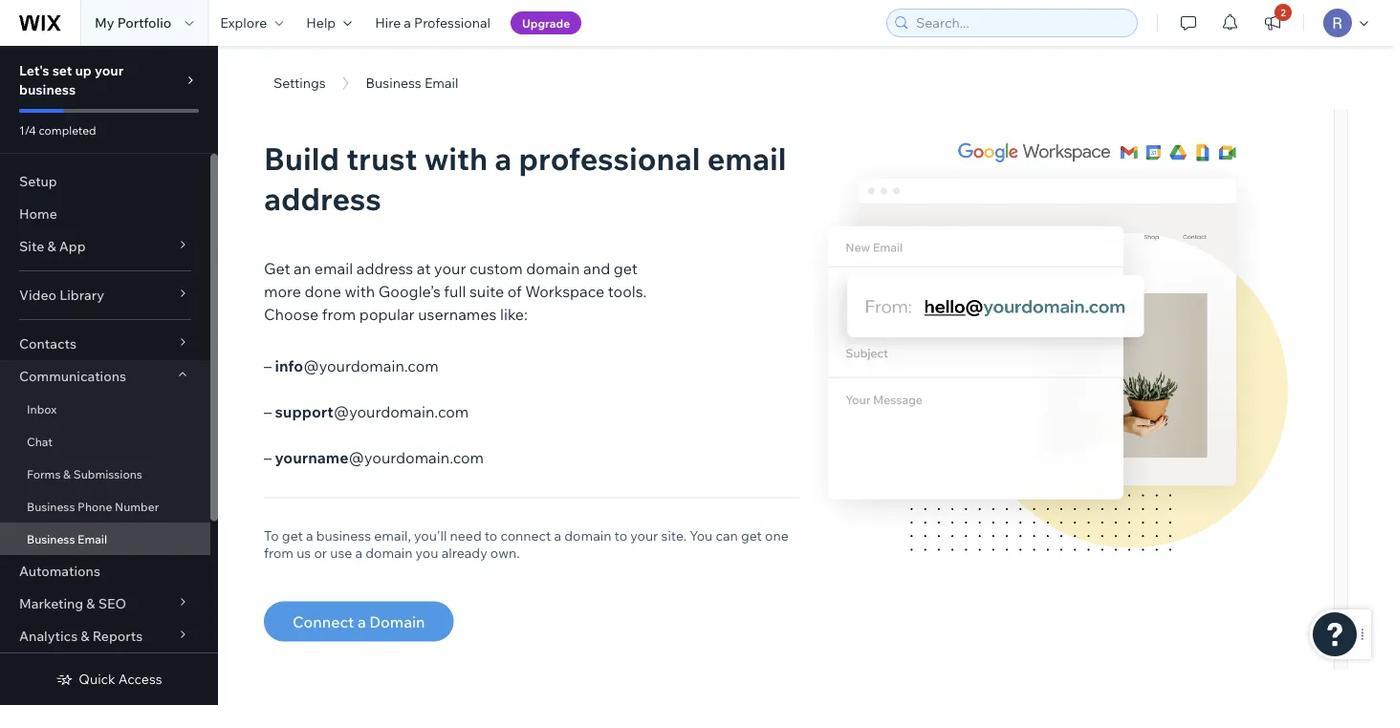 Task type: locate. For each thing, give the bounding box(es) containing it.
one
[[765, 528, 789, 544]]

0 horizontal spatial business
[[19, 81, 76, 98]]

2 horizontal spatial your
[[631, 528, 658, 544]]

email inside sidebar element
[[78, 532, 107, 547]]

address inside 'get an email address at your custom domain and get more done with google's full suite of workspace tools. choose from popular usernames like:'
[[356, 259, 413, 278]]

& right forms at left
[[63, 467, 71, 482]]

1 horizontal spatial to
[[615, 528, 628, 544]]

0 horizontal spatial from
[[264, 545, 294, 561]]

0 vertical spatial your
[[95, 62, 124, 79]]

settings
[[274, 75, 326, 91]]

done
[[305, 282, 341, 301]]

1 vertical spatial business
[[27, 500, 75, 514]]

and
[[584, 259, 610, 278]]

from down to
[[264, 545, 294, 561]]

to up 'own.'
[[485, 528, 498, 544]]

marketing
[[19, 596, 83, 613]]

upgrade
[[522, 16, 570, 30]]

business email
[[366, 75, 459, 91], [27, 532, 107, 547]]

@yourdomain.com up '– support @yourdomain.com'
[[303, 356, 439, 375]]

– support @yourdomain.com
[[264, 402, 469, 421]]

& for marketing
[[86, 596, 95, 613]]

marketing & seo
[[19, 596, 126, 613]]

forms & submissions link
[[0, 458, 210, 491]]

1 vertical spatial email
[[78, 532, 107, 547]]

1 vertical spatial address
[[356, 259, 413, 278]]

business up "automations"
[[27, 532, 75, 547]]

business down let's
[[19, 81, 76, 98]]

2 vertical spatial business
[[27, 532, 75, 547]]

video library button
[[0, 279, 210, 312]]

0 horizontal spatial with
[[345, 282, 375, 301]]

business
[[366, 75, 422, 91], [27, 500, 75, 514], [27, 532, 75, 547]]

let's
[[19, 62, 49, 79]]

–
[[264, 356, 272, 375], [264, 402, 272, 421], [264, 448, 272, 467]]

library
[[59, 287, 104, 304]]

get up tools.
[[614, 259, 638, 278]]

own.
[[491, 545, 520, 561]]

2 vertical spatial @yourdomain.com
[[349, 448, 484, 467]]

business inside to get a business email, you'll need to connect a domain to your site. you can get one from us or use a domain you already own.
[[316, 528, 371, 544]]

business down forms at left
[[27, 500, 75, 514]]

1 vertical spatial @yourdomain.com
[[334, 402, 469, 421]]

3 – from the top
[[264, 448, 272, 467]]

business email inside 'button'
[[366, 75, 459, 91]]

business email button
[[356, 69, 468, 98]]

– for – yourname @yourdomain.com
[[264, 448, 272, 467]]

1 horizontal spatial from
[[322, 305, 356, 324]]

1 vertical spatial from
[[264, 545, 294, 561]]

0 vertical spatial with
[[424, 139, 488, 177]]

to
[[485, 528, 498, 544], [615, 528, 628, 544]]

google's
[[379, 282, 441, 301]]

your left 'site.'
[[631, 528, 658, 544]]

Search... field
[[911, 10, 1132, 36]]

build trust with a professional email address
[[264, 139, 787, 218]]

0 vertical spatial @yourdomain.com
[[303, 356, 439, 375]]

1 horizontal spatial email
[[708, 139, 787, 177]]

business email up "automations"
[[27, 532, 107, 547]]

connect a domain button
[[264, 602, 454, 642]]

email
[[708, 139, 787, 177], [315, 259, 353, 278]]

– left info
[[264, 356, 272, 375]]

chat
[[27, 435, 53, 449]]

business
[[19, 81, 76, 98], [316, 528, 371, 544]]

0 vertical spatial business email
[[366, 75, 459, 91]]

your up the 'full'
[[434, 259, 466, 278]]

email,
[[374, 528, 411, 544]]

sidebar element
[[0, 46, 218, 706]]

domain inside 'get an email address at your custom domain and get more done with google's full suite of workspace tools. choose from popular usernames like:'
[[526, 259, 580, 278]]

with up popular
[[345, 282, 375, 301]]

get right "can"
[[741, 528, 762, 544]]

0 vertical spatial email
[[425, 75, 459, 91]]

an
[[294, 259, 311, 278]]

email inside build trust with a professional email address
[[708, 139, 787, 177]]

email for business email link
[[78, 532, 107, 547]]

2 horizontal spatial get
[[741, 528, 762, 544]]

your right up
[[95, 62, 124, 79]]

from down done
[[322, 305, 356, 324]]

business up use
[[316, 528, 371, 544]]

0 horizontal spatial to
[[485, 528, 498, 544]]

– for – info @yourdomain.com
[[264, 356, 272, 375]]

app
[[59, 238, 86, 255]]

get an email address at your custom domain and get more done with google's full suite of workspace tools. choose from popular usernames like:
[[264, 259, 647, 324]]

setup
[[19, 173, 57, 190]]

2 vertical spatial your
[[631, 528, 658, 544]]

& right site
[[47, 238, 56, 255]]

to left 'site.'
[[615, 528, 628, 544]]

number
[[115, 500, 159, 514]]

0 horizontal spatial your
[[95, 62, 124, 79]]

0 vertical spatial email
[[708, 139, 787, 177]]

hire a professional
[[375, 14, 491, 31]]

trust
[[346, 139, 417, 177]]

1 vertical spatial business email
[[27, 532, 107, 547]]

1 horizontal spatial email
[[425, 75, 459, 91]]

professional
[[414, 14, 491, 31]]

hire
[[375, 14, 401, 31]]

2 vertical spatial –
[[264, 448, 272, 467]]

0 vertical spatial business
[[366, 75, 422, 91]]

business for the "business phone number" link
[[27, 500, 75, 514]]

you
[[690, 528, 713, 544]]

analytics
[[19, 628, 78, 645]]

1 horizontal spatial with
[[424, 139, 488, 177]]

us
[[297, 545, 311, 561]]

0 vertical spatial –
[[264, 356, 272, 375]]

suite
[[470, 282, 504, 301]]

you'll
[[414, 528, 447, 544]]

& left reports
[[81, 628, 89, 645]]

explore
[[220, 14, 267, 31]]

– left support on the bottom
[[264, 402, 272, 421]]

– info @yourdomain.com
[[264, 356, 439, 375]]

tools.
[[608, 282, 647, 301]]

business email down hire a professional link
[[366, 75, 459, 91]]

workspace
[[525, 282, 605, 301]]

1 vertical spatial email
[[315, 259, 353, 278]]

submissions
[[73, 467, 142, 482]]

get up the us
[[282, 528, 303, 544]]

a
[[404, 14, 411, 31], [495, 139, 512, 177], [306, 528, 313, 544], [554, 528, 562, 544], [355, 545, 363, 561], [358, 613, 366, 632]]

with
[[424, 139, 488, 177], [345, 282, 375, 301]]

1/4
[[19, 123, 36, 137]]

address down build
[[264, 179, 381, 218]]

access
[[118, 672, 162, 688]]

with right trust
[[424, 139, 488, 177]]

yourname
[[275, 448, 349, 467]]

email inside 'button'
[[425, 75, 459, 91]]

settings button
[[274, 75, 326, 92]]

0 vertical spatial from
[[322, 305, 356, 324]]

1 vertical spatial with
[[345, 282, 375, 301]]

forms & submissions
[[27, 467, 142, 482]]

email down hire a professional link
[[425, 75, 459, 91]]

1 vertical spatial business
[[316, 528, 371, 544]]

reports
[[92, 628, 143, 645]]

get
[[614, 259, 638, 278], [282, 528, 303, 544], [741, 528, 762, 544]]

2 to from the left
[[615, 528, 628, 544]]

domain up workspace
[[526, 259, 580, 278]]

get
[[264, 259, 290, 278]]

@yourdomain.com down '– support @yourdomain.com'
[[349, 448, 484, 467]]

1 – from the top
[[264, 356, 272, 375]]

& left seo
[[86, 596, 95, 613]]

2 – from the top
[[264, 402, 272, 421]]

email down business phone number
[[78, 532, 107, 547]]

1 horizontal spatial business email
[[366, 75, 459, 91]]

help
[[306, 14, 336, 31]]

contacts
[[19, 336, 77, 352]]

1 horizontal spatial business
[[316, 528, 371, 544]]

custom
[[470, 259, 523, 278]]

0 horizontal spatial email
[[315, 259, 353, 278]]

to
[[264, 528, 279, 544]]

@yourdomain.com up – yourname @yourdomain.com on the bottom left of page
[[334, 402, 469, 421]]

@yourdomain.com
[[303, 356, 439, 375], [334, 402, 469, 421], [349, 448, 484, 467]]

address up google's
[[356, 259, 413, 278]]

from
[[322, 305, 356, 324], [264, 545, 294, 561]]

with inside 'get an email address at your custom domain and get more done with google's full suite of workspace tools. choose from popular usernames like:'
[[345, 282, 375, 301]]

0 horizontal spatial business email
[[27, 532, 107, 547]]

communications button
[[0, 361, 210, 393]]

business email inside sidebar element
[[27, 532, 107, 547]]

– left yourname
[[264, 448, 272, 467]]

can
[[716, 528, 738, 544]]

1 horizontal spatial get
[[614, 259, 638, 278]]

with inside build trust with a professional email address
[[424, 139, 488, 177]]

at
[[417, 259, 431, 278]]

connect a domain
[[293, 613, 425, 632]]

1 vertical spatial –
[[264, 402, 272, 421]]

0 vertical spatial business
[[19, 81, 76, 98]]

help button
[[295, 0, 364, 46]]

business down the hire
[[366, 75, 422, 91]]

forms
[[27, 467, 61, 482]]

quick
[[79, 672, 115, 688]]

business inside 'button'
[[366, 75, 422, 91]]

email for business email 'button'
[[425, 75, 459, 91]]

& for analytics
[[81, 628, 89, 645]]

analytics & reports button
[[0, 621, 210, 653]]

0 vertical spatial address
[[264, 179, 381, 218]]

1 vertical spatial your
[[434, 259, 466, 278]]

1 horizontal spatial your
[[434, 259, 466, 278]]

upgrade button
[[511, 11, 582, 34]]

get inside 'get an email address at your custom domain and get more done with google's full suite of workspace tools. choose from popular usernames like:'
[[614, 259, 638, 278]]

0 horizontal spatial email
[[78, 532, 107, 547]]

email
[[425, 75, 459, 91], [78, 532, 107, 547]]



Task type: vqa. For each thing, say whether or not it's contained in the screenshot.
to
yes



Task type: describe. For each thing, give the bounding box(es) containing it.
my
[[95, 14, 114, 31]]

from inside to get a business email, you'll need to connect a domain to your site. you can get one from us or use a domain you already own.
[[264, 545, 294, 561]]

– for – support @yourdomain.com
[[264, 402, 272, 421]]

analytics & reports
[[19, 628, 143, 645]]

quick access button
[[56, 672, 162, 689]]

seo
[[98, 596, 126, 613]]

inbox link
[[0, 393, 210, 426]]

portfolio
[[117, 14, 172, 31]]

choose
[[264, 305, 319, 324]]

support
[[275, 402, 334, 421]]

my portfolio
[[95, 14, 172, 31]]

build
[[264, 139, 340, 177]]

0 horizontal spatial get
[[282, 528, 303, 544]]

& for forms
[[63, 467, 71, 482]]

@yourdomain.com for – support @yourdomain.com
[[334, 402, 469, 421]]

@yourdomain.com for – info @yourdomain.com
[[303, 356, 439, 375]]

to get a business email, you'll need to connect a domain to your site. you can get one from us or use a domain you already own.
[[264, 528, 789, 561]]

like:
[[500, 305, 528, 324]]

business email for business email link
[[27, 532, 107, 547]]

business email link
[[0, 523, 210, 556]]

business phone number link
[[0, 491, 210, 523]]

your inside let's set up your business
[[95, 62, 124, 79]]

2 button
[[1252, 0, 1294, 46]]

from inside 'get an email address at your custom domain and get more done with google's full suite of workspace tools. choose from popular usernames like:'
[[322, 305, 356, 324]]

info
[[275, 356, 303, 375]]

let's set up your business
[[19, 62, 124, 98]]

site.
[[661, 528, 687, 544]]

popular
[[360, 305, 415, 324]]

completed
[[39, 123, 96, 137]]

set
[[52, 62, 72, 79]]

business for business email link
[[27, 532, 75, 547]]

your inside 'get an email address at your custom domain and get more done with google's full suite of workspace tools. choose from popular usernames like:'
[[434, 259, 466, 278]]

connect
[[293, 613, 354, 632]]

– yourname @yourdomain.com
[[264, 448, 484, 467]]

1/4 completed
[[19, 123, 96, 137]]

professional
[[519, 139, 701, 177]]

automations
[[19, 563, 100, 580]]

1 to from the left
[[485, 528, 498, 544]]

@yourdomain.com for – yourname @yourdomain.com
[[349, 448, 484, 467]]

chat link
[[0, 426, 210, 458]]

usernames
[[418, 305, 497, 324]]

full
[[444, 282, 466, 301]]

use
[[330, 545, 352, 561]]

site & app
[[19, 238, 86, 255]]

a inside button
[[358, 613, 366, 632]]

domain
[[370, 613, 425, 632]]

domain down email,
[[366, 545, 413, 561]]

business for business email 'button'
[[366, 75, 422, 91]]

your inside to get a business email, you'll need to connect a domain to your site. you can get one from us or use a domain you already own.
[[631, 528, 658, 544]]

need
[[450, 528, 482, 544]]

already
[[442, 545, 488, 561]]

up
[[75, 62, 92, 79]]

video library
[[19, 287, 104, 304]]

marketing & seo button
[[0, 588, 210, 621]]

2
[[1281, 6, 1286, 18]]

inbox
[[27, 402, 57, 417]]

& for site
[[47, 238, 56, 255]]

you
[[416, 545, 439, 561]]

business phone number
[[27, 500, 159, 514]]

of
[[508, 282, 522, 301]]

business email for business email 'button'
[[366, 75, 459, 91]]

domain right connect at the bottom left of the page
[[565, 528, 612, 544]]

home link
[[0, 198, 210, 231]]

setup link
[[0, 165, 210, 198]]

automations link
[[0, 556, 210, 588]]

email inside 'get an email address at your custom domain and get more done with google's full suite of workspace tools. choose from popular usernames like:'
[[315, 259, 353, 278]]

quick access
[[79, 672, 162, 688]]

a inside build trust with a professional email address
[[495, 139, 512, 177]]

or
[[314, 545, 327, 561]]

business inside let's set up your business
[[19, 81, 76, 98]]

site
[[19, 238, 44, 255]]

home
[[19, 206, 57, 222]]

address inside build trust with a professional email address
[[264, 179, 381, 218]]

contacts button
[[0, 328, 210, 361]]

hire a professional link
[[364, 0, 502, 46]]

more
[[264, 282, 301, 301]]



